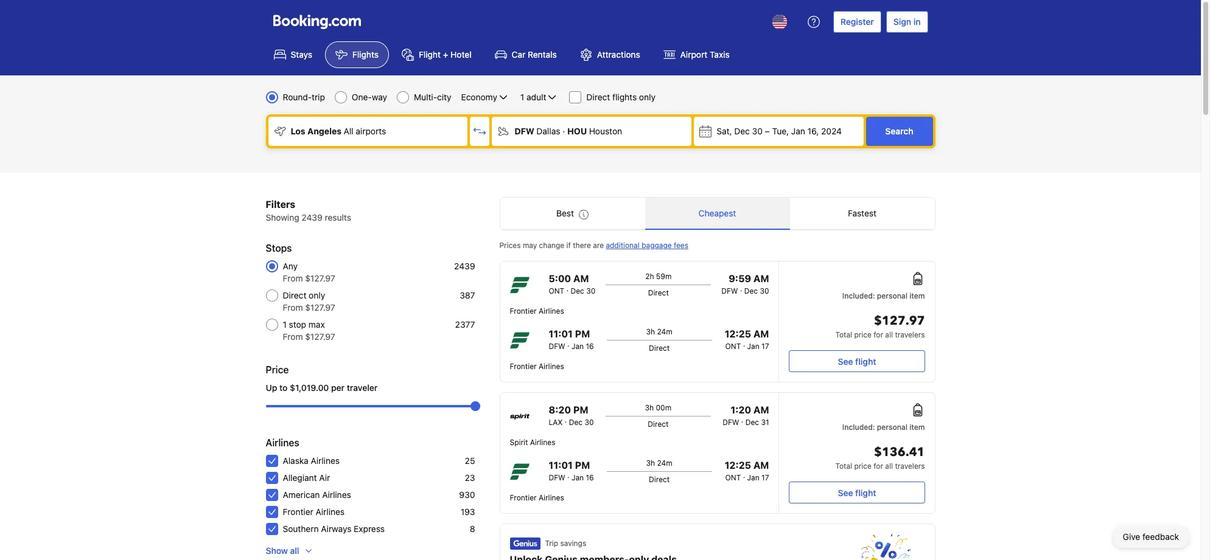Task type: describe. For each thing, give the bounding box(es) containing it.
trip savings
[[545, 539, 586, 549]]

12:25 for $127.97
[[725, 329, 751, 340]]

am inside '9:59 am dfw . dec 30'
[[754, 273, 769, 284]]

stays
[[291, 49, 312, 60]]

. inside the 8:20 pm lax . dec 30
[[565, 416, 567, 425]]

item for $127.97
[[910, 292, 925, 301]]

3h 24m for $136.41
[[646, 459, 673, 468]]

1 for 1 stop max from $127.97
[[283, 320, 287, 330]]

los angeles all airports
[[291, 126, 386, 136]]

showing
[[266, 212, 299, 223]]

stop
[[289, 320, 306, 330]]

only inside direct only from $127.97
[[309, 290, 325, 301]]

for for $136.41
[[874, 462, 883, 471]]

best image
[[579, 210, 589, 220]]

see flight button for $127.97
[[789, 351, 925, 373]]

see for $136.41
[[838, 488, 853, 498]]

filters
[[266, 199, 295, 210]]

24m for $136.41
[[657, 459, 673, 468]]

1 adult
[[520, 92, 546, 102]]

are
[[593, 241, 604, 250]]

direct inside direct only from $127.97
[[283, 290, 306, 301]]

dec for 9:59 am
[[744, 287, 758, 296]]

fastest
[[848, 208, 877, 219]]

ont for $136.41
[[725, 474, 741, 483]]

give feedback button
[[1113, 527, 1189, 549]]

car
[[512, 49, 526, 60]]

3h 00m
[[645, 404, 672, 413]]

$127.97 inside 1 stop max from $127.97
[[305, 332, 335, 342]]

3h for $127.97
[[646, 328, 655, 337]]

show all
[[266, 546, 299, 556]]

dallas
[[537, 126, 560, 136]]

193
[[461, 507, 475, 517]]

frontier airlines down american airlines
[[283, 507, 345, 517]]

american
[[283, 490, 320, 500]]

tab list containing best
[[500, 198, 935, 231]]

. inside '9:59 am dfw . dec 30'
[[740, 284, 742, 293]]

pm inside the 8:20 pm lax . dec 30
[[573, 405, 588, 416]]

airlines up 8:20
[[539, 362, 564, 371]]

southern
[[283, 524, 319, 535]]

trip
[[312, 92, 325, 102]]

3h 24m for $127.97
[[646, 328, 673, 337]]

traveler
[[347, 383, 378, 393]]

give
[[1123, 532, 1140, 542]]

savings
[[560, 539, 586, 549]]

spirit airlines
[[510, 438, 556, 447]]

am down '9:59 am dfw . dec 30'
[[754, 329, 769, 340]]

flight for $127.97
[[855, 356, 876, 367]]

price for $127.97
[[854, 331, 872, 340]]

best button
[[500, 198, 645, 230]]

2h 59m
[[645, 272, 672, 281]]

airports
[[356, 126, 386, 136]]

travelers for $127.97
[[895, 331, 925, 340]]

one-
[[352, 92, 372, 102]]

multi-
[[414, 92, 437, 102]]

8:20
[[549, 405, 571, 416]]

·
[[563, 126, 565, 136]]

ont inside 5:00 am ont . dec 30
[[549, 287, 564, 296]]

$127.97 total price for all travelers
[[836, 313, 925, 340]]

frontier airlines up 8:20
[[510, 362, 564, 371]]

airport taxis
[[680, 49, 730, 60]]

17 for $127.97
[[762, 342, 769, 351]]

houston
[[589, 126, 622, 136]]

results
[[325, 212, 351, 223]]

any
[[283, 261, 298, 272]]

11:01 pm dfw . jan 16 for $136.41
[[549, 460, 594, 483]]

to
[[279, 383, 288, 393]]

all for $127.97
[[885, 331, 893, 340]]

5:00 am ont . dec 30
[[549, 273, 596, 296]]

see for $127.97
[[838, 356, 853, 367]]

25
[[465, 456, 475, 466]]

fastest button
[[790, 198, 935, 230]]

11:01 for $136.41
[[549, 460, 573, 471]]

all inside button
[[290, 546, 299, 556]]

airport taxis link
[[653, 41, 740, 68]]

rentals
[[528, 49, 557, 60]]

city
[[437, 92, 451, 102]]

–
[[765, 126, 770, 136]]

attractions
[[597, 49, 640, 60]]

allegiant air
[[283, 473, 330, 483]]

flight
[[419, 49, 441, 60]]

direct only from $127.97
[[283, 290, 335, 313]]

dec for 5:00 am
[[571, 287, 584, 296]]

included: personal item for $127.97
[[842, 292, 925, 301]]

$127.97 inside $127.97 total price for all travelers
[[874, 313, 925, 329]]

search button
[[866, 117, 933, 146]]

see flight for $136.41
[[838, 488, 876, 498]]

1 vertical spatial 2439
[[454, 261, 475, 272]]

price for $136.41
[[854, 462, 872, 471]]

register
[[841, 16, 874, 27]]

prices may change if there are additional baggage fees
[[500, 241, 689, 250]]

$127.97 inside any from $127.97
[[305, 273, 335, 284]]

up
[[266, 383, 277, 393]]

item for $136.41
[[910, 423, 925, 432]]

express
[[354, 524, 385, 535]]

930
[[459, 490, 475, 500]]

for for $127.97
[[874, 331, 883, 340]]

included: for $136.41
[[842, 423, 875, 432]]

1 stop max from $127.97
[[283, 320, 335, 342]]

dfw inside 1:20 am dfw . dec 31
[[723, 418, 739, 427]]

$127.97 inside direct only from $127.97
[[305, 303, 335, 313]]

show all button
[[261, 541, 319, 561]]

one-way
[[352, 92, 387, 102]]

stops
[[266, 243, 292, 254]]

23
[[465, 473, 475, 483]]

search
[[885, 126, 914, 136]]

. inside 5:00 am ont . dec 30
[[567, 284, 569, 293]]

2439 inside filters showing 2439 results
[[302, 212, 323, 223]]

16 for $136.41
[[586, 474, 594, 483]]

flight for $136.41
[[855, 488, 876, 498]]

flights
[[352, 49, 379, 60]]

dec for 8:20 pm
[[569, 418, 583, 427]]

sat,
[[717, 126, 732, 136]]

best
[[556, 208, 574, 219]]

prices
[[500, 241, 521, 250]]

show
[[266, 546, 288, 556]]

trip
[[545, 539, 558, 549]]

stays link
[[263, 41, 323, 68]]

frontier airlines up trip
[[510, 494, 564, 503]]

all for $136.41
[[885, 462, 893, 471]]

30 for 8:20 pm
[[585, 418, 594, 427]]

airlines up air
[[311, 456, 340, 466]]

spirit
[[510, 438, 528, 447]]

flights link
[[325, 41, 389, 68]]

any from $127.97
[[283, 261, 335, 284]]

personal for $127.97
[[877, 292, 908, 301]]

additional baggage fees link
[[606, 241, 689, 250]]

car rentals link
[[484, 41, 567, 68]]

2024
[[821, 126, 842, 136]]

multi-city
[[414, 92, 451, 102]]

airways
[[321, 524, 352, 535]]

max
[[309, 320, 325, 330]]

12:25 am ont . jan 17 for $127.97
[[725, 329, 769, 351]]

included: personal item for $136.41
[[842, 423, 925, 432]]

jan inside dropdown button
[[791, 126, 805, 136]]



Task type: locate. For each thing, give the bounding box(es) containing it.
sign in
[[894, 16, 921, 27]]

1 vertical spatial for
[[874, 462, 883, 471]]

ont for $127.97
[[725, 342, 741, 351]]

11:01 pm dfw . jan 16 down 5:00 am ont . dec 30
[[549, 329, 594, 351]]

11:01 down 5:00 am ont . dec 30
[[549, 329, 573, 340]]

2 24m from the top
[[657, 459, 673, 468]]

way
[[372, 92, 387, 102]]

dec inside 5:00 am ont . dec 30
[[571, 287, 584, 296]]

2 11:01 pm dfw . jan 16 from the top
[[549, 460, 594, 483]]

24m down 59m
[[657, 328, 673, 337]]

tab list
[[500, 198, 935, 231]]

travelers inside $127.97 total price for all travelers
[[895, 331, 925, 340]]

car rentals
[[512, 49, 557, 60]]

included: personal item
[[842, 292, 925, 301], [842, 423, 925, 432]]

2h
[[645, 272, 654, 281]]

2 from from the top
[[283, 303, 303, 313]]

0 vertical spatial 3h
[[646, 328, 655, 337]]

pm down the 8:20 pm lax . dec 30
[[575, 460, 590, 471]]

2 included: personal item from the top
[[842, 423, 925, 432]]

from down stop
[[283, 332, 303, 342]]

0 vertical spatial 1
[[520, 92, 524, 102]]

0 vertical spatial included: personal item
[[842, 292, 925, 301]]

2 3h 24m from the top
[[646, 459, 673, 468]]

.
[[567, 284, 569, 293], [740, 284, 742, 293], [567, 340, 570, 349], [743, 340, 745, 349], [565, 416, 567, 425], [741, 416, 744, 425], [567, 471, 570, 480], [743, 471, 745, 480]]

9:59
[[729, 273, 751, 284]]

american airlines
[[283, 490, 351, 500]]

from up stop
[[283, 303, 303, 313]]

airlines up alaska
[[266, 438, 299, 449]]

dec left 31
[[746, 418, 759, 427]]

0 vertical spatial 17
[[762, 342, 769, 351]]

1 vertical spatial price
[[854, 462, 872, 471]]

1 vertical spatial 12:25 am ont . jan 17
[[725, 460, 769, 483]]

dec down '9:59'
[[744, 287, 758, 296]]

0 vertical spatial 11:01
[[549, 329, 573, 340]]

2 12:25 am ont . jan 17 from the top
[[725, 460, 769, 483]]

total for $127.97
[[836, 331, 852, 340]]

frontier
[[510, 307, 537, 316], [510, 362, 537, 371], [510, 494, 537, 503], [283, 507, 313, 517]]

0 vertical spatial travelers
[[895, 331, 925, 340]]

dec inside the 8:20 pm lax . dec 30
[[569, 418, 583, 427]]

0 vertical spatial pm
[[575, 329, 590, 340]]

included: up $127.97 total price for all travelers
[[842, 292, 875, 301]]

cheapest
[[699, 208, 736, 219]]

1:20
[[731, 405, 751, 416]]

0 vertical spatial 16
[[586, 342, 594, 351]]

all
[[885, 331, 893, 340], [885, 462, 893, 471], [290, 546, 299, 556]]

sat, dec 30 – tue, jan 16, 2024
[[717, 126, 842, 136]]

1 vertical spatial item
[[910, 423, 925, 432]]

air
[[319, 473, 330, 483]]

1 for from the top
[[874, 331, 883, 340]]

16 for $127.97
[[586, 342, 594, 351]]

see flight button
[[789, 351, 925, 373], [789, 482, 925, 504]]

0 vertical spatial see
[[838, 356, 853, 367]]

1 vertical spatial 1
[[283, 320, 287, 330]]

8
[[470, 524, 475, 535]]

1 vertical spatial only
[[309, 290, 325, 301]]

2 price from the top
[[854, 462, 872, 471]]

12:25 am ont . jan 17 down '9:59 am dfw . dec 30'
[[725, 329, 769, 351]]

total inside the $136.41 total price for all travelers
[[836, 462, 852, 471]]

0 horizontal spatial 1
[[283, 320, 287, 330]]

11:01 pm dfw . jan 16 down spirit airlines
[[549, 460, 594, 483]]

1 flight from the top
[[855, 356, 876, 367]]

alaska airlines
[[283, 456, 340, 466]]

30 inside dropdown button
[[752, 126, 763, 136]]

30 inside 5:00 am ont . dec 30
[[586, 287, 596, 296]]

1 3h 24m from the top
[[646, 328, 673, 337]]

from inside direct only from $127.97
[[283, 303, 303, 313]]

0 horizontal spatial 2439
[[302, 212, 323, 223]]

0 vertical spatial 12:25 am ont . jan 17
[[725, 329, 769, 351]]

pm for $136.41
[[575, 460, 590, 471]]

11:01
[[549, 329, 573, 340], [549, 460, 573, 471]]

am down 31
[[754, 460, 769, 471]]

personal up $127.97 total price for all travelers
[[877, 292, 908, 301]]

total for $136.41
[[836, 462, 852, 471]]

included: personal item up the $136.41
[[842, 423, 925, 432]]

flights
[[613, 92, 637, 102]]

airlines down air
[[322, 490, 351, 500]]

$127.97
[[305, 273, 335, 284], [305, 303, 335, 313], [874, 313, 925, 329], [305, 332, 335, 342]]

sat, dec 30 – tue, jan 16, 2024 button
[[694, 117, 864, 146]]

see down $127.97 total price for all travelers
[[838, 356, 853, 367]]

best image
[[579, 210, 589, 220]]

12:25 am ont . jan 17 for $136.41
[[725, 460, 769, 483]]

hou
[[567, 126, 587, 136]]

personal
[[877, 292, 908, 301], [877, 423, 908, 432]]

from inside any from $127.97
[[283, 273, 303, 284]]

travelers for $136.41
[[895, 462, 925, 471]]

2 11:01 from the top
[[549, 460, 573, 471]]

only down any from $127.97 on the left of page
[[309, 290, 325, 301]]

dec right lax
[[569, 418, 583, 427]]

0 vertical spatial included:
[[842, 292, 875, 301]]

00m
[[656, 404, 672, 413]]

see flight down the $136.41 total price for all travelers
[[838, 488, 876, 498]]

sign
[[894, 16, 911, 27]]

additional
[[606, 241, 640, 250]]

flight down $127.97 total price for all travelers
[[855, 356, 876, 367]]

1 11:01 pm dfw . jan 16 from the top
[[549, 329, 594, 351]]

am right '9:59'
[[754, 273, 769, 284]]

for inside the $136.41 total price for all travelers
[[874, 462, 883, 471]]

1 vertical spatial see flight button
[[789, 482, 925, 504]]

airport
[[680, 49, 708, 60]]

0 horizontal spatial only
[[309, 290, 325, 301]]

1 personal from the top
[[877, 292, 908, 301]]

airlines down 5:00
[[539, 307, 564, 316]]

0 vertical spatial 24m
[[657, 328, 673, 337]]

3h down 3h 00m
[[646, 459, 655, 468]]

24m for $127.97
[[657, 328, 673, 337]]

there
[[573, 241, 591, 250]]

1 price from the top
[[854, 331, 872, 340]]

1 included: from the top
[[842, 292, 875, 301]]

pm for $127.97
[[575, 329, 590, 340]]

up to $1,019.00 per traveler
[[266, 383, 378, 393]]

0 vertical spatial only
[[639, 92, 656, 102]]

1 item from the top
[[910, 292, 925, 301]]

2 vertical spatial ont
[[725, 474, 741, 483]]

pm down 5:00 am ont . dec 30
[[575, 329, 590, 340]]

booking.com logo image
[[273, 14, 361, 29], [273, 14, 361, 29]]

2 personal from the top
[[877, 423, 908, 432]]

2 item from the top
[[910, 423, 925, 432]]

1 vertical spatial see flight
[[838, 488, 876, 498]]

for inside $127.97 total price for all travelers
[[874, 331, 883, 340]]

cheapest button
[[645, 198, 790, 230]]

2 vertical spatial 3h
[[646, 459, 655, 468]]

1 see flight button from the top
[[789, 351, 925, 373]]

2 vertical spatial from
[[283, 332, 303, 342]]

16,
[[808, 126, 819, 136]]

0 vertical spatial item
[[910, 292, 925, 301]]

0 vertical spatial from
[[283, 273, 303, 284]]

1 11:01 from the top
[[549, 329, 573, 340]]

pm right 8:20
[[573, 405, 588, 416]]

12:25 am ont . jan 17
[[725, 329, 769, 351], [725, 460, 769, 483]]

airlines up trip
[[539, 494, 564, 503]]

price
[[266, 365, 289, 376]]

3h 24m down 2h 59m
[[646, 328, 673, 337]]

1 16 from the top
[[586, 342, 594, 351]]

0 vertical spatial 3h 24m
[[646, 328, 673, 337]]

1:20 am dfw . dec 31
[[723, 405, 769, 427]]

from
[[283, 273, 303, 284], [283, 303, 303, 313], [283, 332, 303, 342]]

2 vertical spatial pm
[[575, 460, 590, 471]]

2 17 from the top
[[762, 474, 769, 483]]

taxis
[[710, 49, 730, 60]]

12:25
[[725, 329, 751, 340], [725, 460, 751, 471]]

item up $127.97 total price for all travelers
[[910, 292, 925, 301]]

30 inside '9:59 am dfw . dec 30'
[[760, 287, 769, 296]]

1 vertical spatial ont
[[725, 342, 741, 351]]

1 vertical spatial 16
[[586, 474, 594, 483]]

flight + hotel
[[419, 49, 472, 60]]

1 travelers from the top
[[895, 331, 925, 340]]

adult
[[527, 92, 546, 102]]

may
[[523, 241, 537, 250]]

30 for 5:00 am
[[586, 287, 596, 296]]

see flight down $127.97 total price for all travelers
[[838, 356, 876, 367]]

1 left adult
[[520, 92, 524, 102]]

am up 31
[[754, 405, 769, 416]]

2439 up 387
[[454, 261, 475, 272]]

see flight button down the $136.41 total price for all travelers
[[789, 482, 925, 504]]

11:01 down spirit airlines
[[549, 460, 573, 471]]

12:25 down 1:20 am dfw . dec 31
[[725, 460, 751, 471]]

lax
[[549, 418, 563, 427]]

included: for $127.97
[[842, 292, 875, 301]]

1 vertical spatial included: personal item
[[842, 423, 925, 432]]

1 vertical spatial travelers
[[895, 462, 925, 471]]

ont
[[549, 287, 564, 296], [725, 342, 741, 351], [725, 474, 741, 483]]

alaska
[[283, 456, 309, 466]]

airlines up southern airways express
[[316, 507, 345, 517]]

1 included: personal item from the top
[[842, 292, 925, 301]]

2 vertical spatial all
[[290, 546, 299, 556]]

0 vertical spatial 2439
[[302, 212, 323, 223]]

am right 5:00
[[573, 273, 589, 284]]

dec for 1:20 am
[[746, 418, 759, 427]]

3h for $136.41
[[646, 459, 655, 468]]

. inside 1:20 am dfw . dec 31
[[741, 416, 744, 425]]

travelers inside the $136.41 total price for all travelers
[[895, 462, 925, 471]]

round-trip
[[283, 92, 325, 102]]

1 horizontal spatial 1
[[520, 92, 524, 102]]

dfw
[[515, 126, 534, 136], [722, 287, 738, 296], [549, 342, 565, 351], [723, 418, 739, 427], [549, 474, 565, 483]]

1 vertical spatial see
[[838, 488, 853, 498]]

0 vertical spatial total
[[836, 331, 852, 340]]

0 vertical spatial personal
[[877, 292, 908, 301]]

dec inside '9:59 am dfw . dec 30'
[[744, 287, 758, 296]]

$136.41 total price for all travelers
[[836, 444, 925, 471]]

dfw dallas · hou houston
[[515, 126, 622, 136]]

flight
[[855, 356, 876, 367], [855, 488, 876, 498]]

0 vertical spatial all
[[885, 331, 893, 340]]

2 travelers from the top
[[895, 462, 925, 471]]

$136.41
[[874, 444, 925, 461]]

11:01 for $127.97
[[549, 329, 573, 340]]

2 see from the top
[[838, 488, 853, 498]]

included: up the $136.41 total price for all travelers
[[842, 423, 875, 432]]

see flight button down $127.97 total price for all travelers
[[789, 351, 925, 373]]

flight + hotel link
[[391, 41, 482, 68]]

item up the $136.41
[[910, 423, 925, 432]]

total inside $127.97 total price for all travelers
[[836, 331, 852, 340]]

1 inside 1 stop max from $127.97
[[283, 320, 287, 330]]

30 for 9:59 am
[[760, 287, 769, 296]]

0 vertical spatial 12:25
[[725, 329, 751, 340]]

1 adult button
[[519, 90, 560, 105]]

1 total from the top
[[836, 331, 852, 340]]

1 see from the top
[[838, 356, 853, 367]]

1 17 from the top
[[762, 342, 769, 351]]

from down any
[[283, 273, 303, 284]]

price inside $127.97 total price for all travelers
[[854, 331, 872, 340]]

31
[[761, 418, 769, 427]]

2 see flight button from the top
[[789, 482, 925, 504]]

dec right sat,
[[734, 126, 750, 136]]

17 for $136.41
[[762, 474, 769, 483]]

1 vertical spatial 11:01
[[549, 460, 573, 471]]

flight down the $136.41 total price for all travelers
[[855, 488, 876, 498]]

1 vertical spatial personal
[[877, 423, 908, 432]]

2377
[[455, 320, 475, 330]]

0 vertical spatial ont
[[549, 287, 564, 296]]

8:20 pm lax . dec 30
[[549, 405, 594, 427]]

direct flights only
[[587, 92, 656, 102]]

12:25 for $136.41
[[725, 460, 751, 471]]

filters showing 2439 results
[[266, 199, 351, 223]]

387
[[460, 290, 475, 301]]

3h left 00m
[[645, 404, 654, 413]]

3h 24m down 3h 00m
[[646, 459, 673, 468]]

0 vertical spatial for
[[874, 331, 883, 340]]

2439
[[302, 212, 323, 223], [454, 261, 475, 272]]

2 12:25 from the top
[[725, 460, 751, 471]]

give feedback
[[1123, 532, 1179, 542]]

1 vertical spatial pm
[[573, 405, 588, 416]]

attractions link
[[570, 41, 651, 68]]

2 16 from the top
[[586, 474, 594, 483]]

1 vertical spatial total
[[836, 462, 852, 471]]

hotel
[[451, 49, 472, 60]]

2 for from the top
[[874, 462, 883, 471]]

direct
[[587, 92, 610, 102], [648, 289, 669, 298], [283, 290, 306, 301], [649, 344, 670, 353], [648, 420, 669, 429], [649, 475, 670, 485]]

11:01 pm dfw . jan 16 for $127.97
[[549, 329, 594, 351]]

1 inside "1 adult" popup button
[[520, 92, 524, 102]]

12:25 am ont . jan 17 down 31
[[725, 460, 769, 483]]

1 from from the top
[[283, 273, 303, 284]]

0 vertical spatial flight
[[855, 356, 876, 367]]

included: personal item up $127.97 total price for all travelers
[[842, 292, 925, 301]]

1 see flight from the top
[[838, 356, 876, 367]]

frontier airlines
[[510, 307, 564, 316], [510, 362, 564, 371], [510, 494, 564, 503], [283, 507, 345, 517]]

1 for 1 adult
[[520, 92, 524, 102]]

1 horizontal spatial 2439
[[454, 261, 475, 272]]

see flight for $127.97
[[838, 356, 876, 367]]

24m down 00m
[[657, 459, 673, 468]]

3h down 2h on the right
[[646, 328, 655, 337]]

only right the flights in the top right of the page
[[639, 92, 656, 102]]

2439 left results
[[302, 212, 323, 223]]

personal up the $136.41
[[877, 423, 908, 432]]

baggage
[[642, 241, 672, 250]]

0 vertical spatial 11:01 pm dfw . jan 16
[[549, 329, 594, 351]]

1 24m from the top
[[657, 328, 673, 337]]

genius image
[[857, 535, 910, 561], [510, 538, 540, 550], [510, 538, 540, 550]]

1 vertical spatial 17
[[762, 474, 769, 483]]

for
[[874, 331, 883, 340], [874, 462, 883, 471]]

30 inside the 8:20 pm lax . dec 30
[[585, 418, 594, 427]]

1 vertical spatial included:
[[842, 423, 875, 432]]

am inside 5:00 am ont . dec 30
[[573, 273, 589, 284]]

1 12:25 am ont . jan 17 from the top
[[725, 329, 769, 351]]

1 vertical spatial flight
[[855, 488, 876, 498]]

dec inside dropdown button
[[734, 126, 750, 136]]

3h 24m
[[646, 328, 673, 337], [646, 459, 673, 468]]

1 vertical spatial all
[[885, 462, 893, 471]]

pm
[[575, 329, 590, 340], [573, 405, 588, 416], [575, 460, 590, 471]]

1 vertical spatial 11:01 pm dfw . jan 16
[[549, 460, 594, 483]]

1 12:25 from the top
[[725, 329, 751, 340]]

59m
[[656, 272, 672, 281]]

2 total from the top
[[836, 462, 852, 471]]

0 vertical spatial see flight
[[838, 356, 876, 367]]

price inside the $136.41 total price for all travelers
[[854, 462, 872, 471]]

all inside $127.97 total price for all travelers
[[885, 331, 893, 340]]

personal for $136.41
[[877, 423, 908, 432]]

all inside the $136.41 total price for all travelers
[[885, 462, 893, 471]]

allegiant
[[283, 473, 317, 483]]

from inside 1 stop max from $127.97
[[283, 332, 303, 342]]

3 from from the top
[[283, 332, 303, 342]]

dec inside 1:20 am dfw . dec 31
[[746, 418, 759, 427]]

0 vertical spatial price
[[854, 331, 872, 340]]

1 vertical spatial from
[[283, 303, 303, 313]]

12:25 down '9:59 am dfw . dec 30'
[[725, 329, 751, 340]]

1 vertical spatial 12:25
[[725, 460, 751, 471]]

see flight button for $136.41
[[789, 482, 925, 504]]

2 flight from the top
[[855, 488, 876, 498]]

dfw inside '9:59 am dfw . dec 30'
[[722, 287, 738, 296]]

1 left stop
[[283, 320, 287, 330]]

total
[[836, 331, 852, 340], [836, 462, 852, 471]]

2 see flight from the top
[[838, 488, 876, 498]]

+
[[443, 49, 448, 60]]

if
[[567, 241, 571, 250]]

1 horizontal spatial only
[[639, 92, 656, 102]]

1 vertical spatial 24m
[[657, 459, 673, 468]]

am
[[573, 273, 589, 284], [754, 273, 769, 284], [754, 329, 769, 340], [754, 405, 769, 416], [754, 460, 769, 471]]

16
[[586, 342, 594, 351], [586, 474, 594, 483]]

frontier airlines down 5:00
[[510, 307, 564, 316]]

1
[[520, 92, 524, 102], [283, 320, 287, 330]]

2 included: from the top
[[842, 423, 875, 432]]

am inside 1:20 am dfw . dec 31
[[754, 405, 769, 416]]

0 vertical spatial see flight button
[[789, 351, 925, 373]]

see down the $136.41 total price for all travelers
[[838, 488, 853, 498]]

1 vertical spatial 3h 24m
[[646, 459, 673, 468]]

1 vertical spatial 3h
[[645, 404, 654, 413]]

airlines right spirit
[[530, 438, 556, 447]]

dec down 5:00
[[571, 287, 584, 296]]



Task type: vqa. For each thing, say whether or not it's contained in the screenshot.
fourth INCLUDED from the bottom
no



